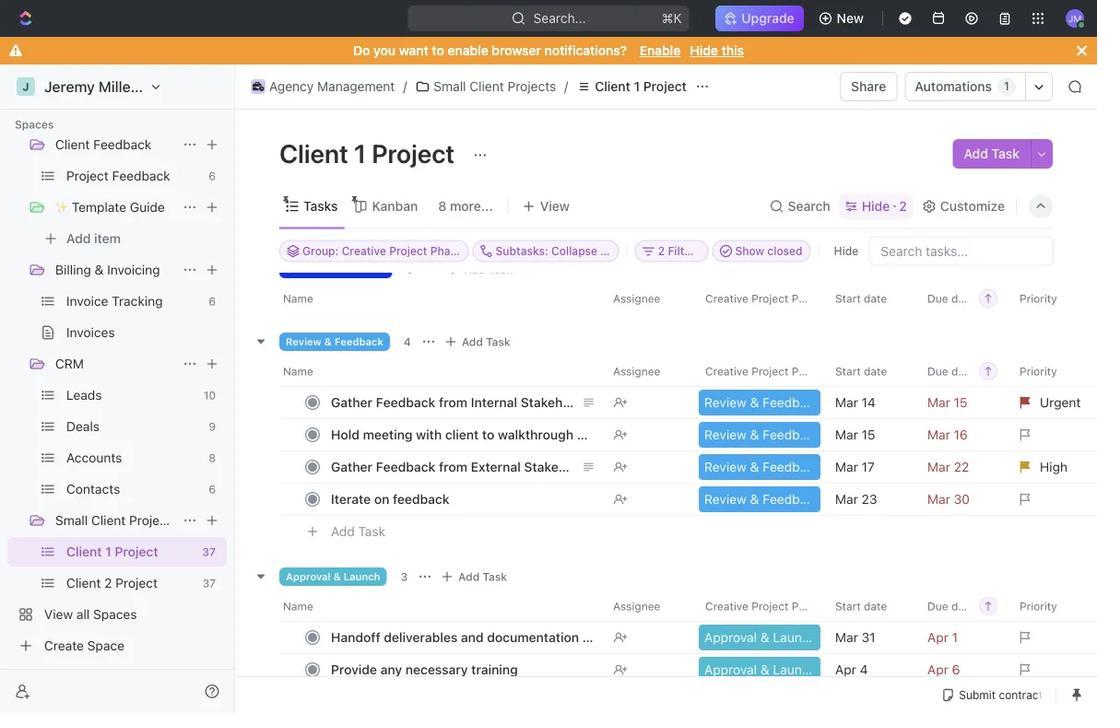 Task type: vqa. For each thing, say whether or not it's contained in the screenshot.


Task type: locate. For each thing, give the bounding box(es) containing it.
1 vertical spatial from
[[439, 460, 467, 475]]

0 horizontal spatial to
[[432, 43, 444, 58]]

2 vertical spatial priority
[[1020, 601, 1057, 613]]

1 vertical spatial 37
[[202, 577, 216, 590]]

0 vertical spatial client 1 project link
[[572, 76, 691, 98]]

2 inside tree
[[104, 576, 112, 591]]

view inside view button
[[540, 199, 570, 214]]

spaces down the client 2 project
[[93, 607, 137, 622]]

2 vertical spatial start
[[835, 601, 861, 613]]

review for 'gather feedback from internal stakeholders' link
[[704, 395, 747, 411]]

view button
[[516, 194, 576, 219]]

review
[[286, 336, 321, 348], [704, 395, 747, 411], [704, 428, 747, 443], [704, 460, 747, 475], [704, 492, 747, 507]]

1 vertical spatial client
[[598, 631, 632, 646]]

creative project phase button for second assignee dropdown button from the top of the page
[[694, 357, 824, 387]]

client 1 project link up 'client 2 project' link
[[66, 537, 195, 567]]

meeting
[[363, 428, 413, 443]]

view for view all spaces
[[44, 607, 73, 622]]

hide left 'this'
[[690, 43, 718, 58]]

provide
[[331, 663, 377, 678]]

review for hold meeting with client to walkthrough deliverables link
[[704, 428, 747, 443]]

2 vertical spatial due
[[927, 601, 948, 613]]

2 horizontal spatial to
[[582, 631, 595, 646]]

1 6 from the top
[[209, 170, 216, 183]]

0 horizontal spatial view
[[44, 607, 73, 622]]

spaces inside view all spaces link
[[93, 607, 137, 622]]

0 horizontal spatial client 1 project
[[66, 544, 158, 560]]

more...
[[450, 199, 493, 214]]

creative project phase button for name dropdown button related to third assignee dropdown button from the bottom
[[694, 284, 824, 314]]

assignee for third assignee dropdown button from the bottom
[[613, 293, 660, 306]]

1 vertical spatial all
[[76, 607, 90, 622]]

creative project phase button for name dropdown button corresponding to third assignee dropdown button from the top of the page
[[694, 592, 824, 622]]

0 horizontal spatial spaces
[[15, 118, 54, 131]]

client up tasks
[[279, 138, 348, 168]]

0 vertical spatial stakeholders
[[521, 395, 601, 411]]

feedback
[[93, 137, 151, 152], [112, 168, 170, 183], [334, 336, 383, 348], [376, 395, 435, 411], [763, 395, 821, 411], [763, 428, 821, 443], [376, 460, 435, 475], [763, 460, 821, 475], [763, 492, 821, 507]]

start
[[835, 293, 861, 306], [835, 366, 861, 378], [835, 601, 861, 613]]

1 down management
[[354, 138, 366, 168]]

37
[[202, 546, 216, 559], [202, 577, 216, 590]]

j
[[22, 80, 29, 93]]

create space link
[[7, 631, 223, 661]]

8 for 8 more...
[[438, 199, 447, 214]]

add task button up customize
[[953, 139, 1031, 169]]

6 down 9
[[209, 483, 216, 496]]

add task up handoff deliverables and documentation to client
[[458, 571, 507, 584]]

0 vertical spatial priority
[[1020, 293, 1057, 306]]

client up the client 2 project
[[66, 544, 102, 560]]

priority for start date dropdown button associated with third assignee dropdown button from the top of the page
[[1020, 601, 1057, 613]]

0 vertical spatial name button
[[279, 284, 602, 314]]

name button down 5
[[279, 284, 602, 314]]

hide up hide button
[[862, 199, 890, 214]]

want
[[399, 43, 428, 58]]

hide
[[690, 43, 718, 58], [862, 199, 890, 214], [834, 245, 859, 258]]

name button for third assignee dropdown button from the top of the page
[[279, 592, 602, 622]]

1 vertical spatial small client projects
[[55, 513, 178, 528]]

enable
[[448, 43, 488, 58]]

2 vertical spatial due date button
[[916, 592, 1009, 622]]

2 vertical spatial assignee button
[[602, 592, 694, 622]]

projects
[[507, 79, 556, 94], [129, 513, 178, 528]]

2 vertical spatial creative project phase button
[[694, 592, 824, 622]]

review & feedback for hold meeting with client to walkthrough deliverables link
[[704, 428, 821, 443]]

1 vertical spatial client 1 project link
[[66, 537, 195, 567]]

2 37 from the top
[[202, 577, 216, 590]]

client 1 project link down enable
[[572, 76, 691, 98]]

all up create space
[[76, 607, 90, 622]]

gather up hold
[[331, 395, 373, 411]]

enable
[[640, 43, 681, 58]]

from up with
[[439, 395, 467, 411]]

due for approval & launch
[[927, 601, 948, 613]]

billing
[[55, 262, 91, 277]]

template
[[72, 200, 126, 215]]

2 vertical spatial client 1 project
[[66, 544, 158, 560]]

small client projects link down contacts link
[[55, 506, 178, 536]]

view inside view all spaces link
[[44, 607, 73, 622]]

upgrade link
[[716, 6, 804, 31]]

1 vertical spatial small client projects link
[[55, 506, 178, 536]]

spaces down j
[[15, 118, 54, 131]]

2 creative project phase button from the top
[[694, 357, 824, 387]]

2 inside dropdown button
[[658, 245, 665, 258]]

2 left filters
[[658, 245, 665, 258]]

1 vertical spatial small
[[55, 513, 88, 528]]

0 vertical spatial creative project phase button
[[694, 284, 824, 314]]

2 name from the top
[[283, 366, 313, 378]]

6 up invoices link
[[209, 295, 216, 308]]

guide
[[130, 200, 165, 215]]

client
[[445, 428, 479, 443], [598, 631, 632, 646]]

client 1 project link
[[572, 76, 691, 98], [66, 537, 195, 567]]

agency
[[269, 79, 314, 94]]

view for view
[[540, 199, 570, 214]]

deliverables right walkthrough
[[577, 428, 651, 443]]

projects down contacts link
[[129, 513, 178, 528]]

0 vertical spatial hide
[[690, 43, 718, 58]]

2 for client 2 project
[[104, 576, 112, 591]]

due date button
[[916, 284, 1009, 314], [916, 357, 1009, 387], [916, 592, 1009, 622]]

2 from from the top
[[439, 460, 467, 475]]

1 up the client 2 project
[[105, 544, 111, 560]]

3 start from the top
[[835, 601, 861, 613]]

due date button for launch
[[916, 592, 1009, 622]]

0 vertical spatial small client projects link
[[411, 76, 561, 98]]

name
[[283, 293, 313, 306], [283, 366, 313, 378], [283, 601, 313, 613]]

2 up view all spaces link
[[104, 576, 112, 591]]

3 priority from the top
[[1020, 601, 1057, 613]]

with
[[416, 428, 442, 443]]

group: creative project phase
[[302, 245, 463, 258]]

2 start date from the top
[[835, 366, 887, 378]]

3 priority button from the top
[[1009, 592, 1097, 622]]

add left "item"
[[66, 231, 91, 246]]

2 6 from the top
[[209, 295, 216, 308]]

1 start date from the top
[[835, 293, 887, 306]]

start date button
[[824, 284, 916, 314], [824, 357, 916, 387], [824, 592, 916, 622]]

review & feedback for iterate on feedback link in the bottom of the page
[[704, 492, 821, 507]]

1 vertical spatial priority
[[1020, 366, 1057, 378]]

due
[[927, 293, 948, 306], [927, 366, 948, 378], [927, 601, 948, 613]]

create
[[44, 638, 84, 654]]

small down enable
[[434, 79, 466, 94]]

deliverables up provide any necessary training
[[384, 631, 458, 646]]

project
[[643, 79, 687, 94], [372, 138, 455, 168], [66, 168, 109, 183], [389, 245, 427, 258], [752, 293, 789, 306], [752, 366, 789, 378], [115, 544, 158, 560], [115, 576, 158, 591], [752, 601, 789, 613]]

2 horizontal spatial hide
[[862, 199, 890, 214]]

all right collapse
[[600, 245, 613, 258]]

2 vertical spatial start date
[[835, 601, 887, 613]]

small client projects down contacts link
[[55, 513, 178, 528]]

1 creative project phase button from the top
[[694, 284, 824, 314]]

creative for name dropdown button related to third assignee dropdown button from the bottom
[[705, 293, 748, 306]]

1 horizontal spatial all
[[600, 245, 613, 258]]

⌘k
[[662, 11, 682, 26]]

client 1 project down enable
[[595, 79, 687, 94]]

this
[[721, 43, 744, 58]]

1 name button from the top
[[279, 284, 602, 314]]

/ down want
[[403, 79, 407, 94]]

✨
[[55, 200, 68, 215]]

client 1 project up the kanban link at the top of page
[[279, 138, 460, 168]]

0 vertical spatial launch
[[344, 571, 380, 583]]

client right "documentation" in the bottom of the page
[[598, 631, 632, 646]]

2 left customize button
[[899, 199, 907, 214]]

2 vertical spatial 6
[[209, 483, 216, 496]]

2 approval & launch button from the top
[[695, 654, 824, 687]]

hide right closed
[[834, 245, 859, 258]]

from up iterate on feedback link in the bottom of the page
[[439, 460, 467, 475]]

1 vertical spatial priority button
[[1009, 357, 1097, 387]]

0 vertical spatial small client projects
[[434, 79, 556, 94]]

hide inside button
[[834, 245, 859, 258]]

/ down do you want to enable browser notifications? enable hide this
[[564, 79, 568, 94]]

3 creative project phase button from the top
[[694, 592, 824, 622]]

1 horizontal spatial client 1 project
[[279, 138, 460, 168]]

3 review & feedback button from the top
[[695, 451, 824, 484]]

launch for handoff deliverables and documentation to client
[[773, 631, 816, 646]]

1 vertical spatial spaces
[[93, 607, 137, 622]]

0 horizontal spatial 2
[[104, 576, 112, 591]]

sidebar navigation
[[0, 0, 239, 714]]

6 right 'project feedback' link
[[209, 170, 216, 183]]

to right "documentation" in the bottom of the page
[[582, 631, 595, 646]]

to for with
[[482, 428, 494, 443]]

1 vertical spatial creative project phase button
[[694, 357, 824, 387]]

priority button for start date dropdown button associated with third assignee dropdown button from the top of the page
[[1009, 592, 1097, 622]]

0 horizontal spatial small
[[55, 513, 88, 528]]

2 vertical spatial priority button
[[1009, 592, 1097, 622]]

name button for third assignee dropdown button from the bottom
[[279, 284, 602, 314]]

subtasks: collapse all
[[496, 245, 613, 258]]

iterate on feedback link
[[326, 487, 598, 513]]

1 down enable
[[634, 79, 640, 94]]

client feedback
[[55, 137, 151, 152]]

1 priority from the top
[[1020, 293, 1057, 306]]

0 vertical spatial view
[[540, 199, 570, 214]]

6 for tracking
[[209, 295, 216, 308]]

approval for handoff deliverables and documentation to client
[[704, 631, 757, 646]]

1 start date button from the top
[[824, 284, 916, 314]]

client 1 project up the client 2 project
[[66, 544, 158, 560]]

approval & launch
[[286, 571, 380, 583], [704, 631, 816, 646], [704, 663, 816, 678]]

view up subtasks: collapse all
[[540, 199, 570, 214]]

deliverables
[[577, 428, 651, 443], [384, 631, 458, 646]]

0 horizontal spatial deliverables
[[384, 631, 458, 646]]

group:
[[302, 245, 339, 258]]

1 due date button from the top
[[916, 284, 1009, 314]]

5
[[406, 263, 413, 276]]

add up gather feedback from internal stakeholders
[[462, 336, 483, 349]]

1 vertical spatial approval
[[704, 631, 757, 646]]

to right want
[[432, 43, 444, 58]]

2 assignee from the top
[[613, 366, 660, 378]]

2 due date button from the top
[[916, 357, 1009, 387]]

approval & launch button
[[695, 622, 824, 655], [695, 654, 824, 687]]

review & feedback button for iterate on feedback link in the bottom of the page
[[695, 484, 824, 517]]

0 vertical spatial 6
[[209, 170, 216, 183]]

name button up 'gather feedback from internal stakeholders' link
[[279, 357, 602, 387]]

1 priority button from the top
[[1009, 284, 1097, 314]]

1 vertical spatial start
[[835, 366, 861, 378]]

priority for third assignee dropdown button from the bottom's start date dropdown button
[[1020, 293, 1057, 306]]

small client projects link down enable
[[411, 76, 561, 98]]

tasks link
[[300, 194, 338, 219]]

review & feedback for 'gather feedback from internal stakeholders' link
[[704, 395, 821, 411]]

1 horizontal spatial hide
[[834, 245, 859, 258]]

view
[[540, 199, 570, 214], [44, 607, 73, 622]]

2 assignee button from the top
[[602, 357, 694, 387]]

0 horizontal spatial /
[[403, 79, 407, 94]]

gather up iterate
[[331, 460, 373, 475]]

2 filters button
[[635, 240, 708, 262]]

0 vertical spatial projects
[[507, 79, 556, 94]]

3 assignee from the top
[[613, 601, 660, 613]]

1 from from the top
[[439, 395, 467, 411]]

accounts link
[[66, 443, 201, 473]]

item
[[94, 231, 121, 246]]

2 due date from the top
[[927, 366, 974, 378]]

due date for approval & launch
[[927, 601, 974, 613]]

1 horizontal spatial 2
[[658, 245, 665, 258]]

3 start date from the top
[[835, 601, 887, 613]]

2 vertical spatial name button
[[279, 592, 602, 622]]

0 vertical spatial due date
[[927, 293, 974, 306]]

add task button up and
[[436, 566, 514, 589]]

0 vertical spatial start date button
[[824, 284, 916, 314]]

2 vertical spatial approval
[[704, 663, 757, 678]]

1 vertical spatial 2
[[658, 245, 665, 258]]

3 name from the top
[[283, 601, 313, 613]]

add up and
[[458, 571, 480, 584]]

3 due from the top
[[927, 601, 948, 613]]

1 vertical spatial stakeholders
[[524, 460, 604, 475]]

2 review & feedback button from the top
[[695, 419, 824, 452]]

1 / from the left
[[403, 79, 407, 94]]

creative
[[342, 245, 386, 258], [286, 264, 328, 276], [705, 293, 748, 306], [705, 366, 748, 378], [705, 601, 748, 613]]

0 vertical spatial 8
[[438, 199, 447, 214]]

view up create
[[44, 607, 73, 622]]

spaces
[[15, 118, 54, 131], [93, 607, 137, 622]]

stakeholders down walkthrough
[[524, 460, 604, 475]]

closed
[[767, 245, 803, 258]]

0 horizontal spatial hide
[[690, 43, 718, 58]]

3 due date from the top
[[927, 601, 974, 613]]

1 vertical spatial assignee button
[[602, 357, 694, 387]]

approval for provide any necessary training
[[704, 663, 757, 678]]

client up the view all spaces at bottom left
[[66, 576, 101, 591]]

1 approval & launch button from the top
[[695, 622, 824, 655]]

tree
[[7, 0, 227, 661]]

1 review & feedback button from the top
[[695, 387, 824, 420]]

task up handoff deliverables and documentation to client
[[483, 571, 507, 584]]

business time image
[[252, 82, 264, 91]]

1 horizontal spatial projects
[[507, 79, 556, 94]]

1 vertical spatial 8
[[209, 452, 216, 465]]

2 due from the top
[[927, 366, 948, 378]]

1 horizontal spatial deliverables
[[577, 428, 651, 443]]

0 horizontal spatial projects
[[129, 513, 178, 528]]

client feedback link
[[55, 130, 175, 159]]

0 vertical spatial from
[[439, 395, 467, 411]]

deals link
[[66, 412, 201, 442]]

0 vertical spatial name
[[283, 293, 313, 306]]

creative project phase button
[[694, 284, 824, 314], [694, 357, 824, 387], [694, 592, 824, 622]]

project feedback link
[[66, 161, 201, 191]]

assignee for third assignee dropdown button from the top of the page
[[613, 601, 660, 613]]

small
[[434, 79, 466, 94], [55, 513, 88, 528]]

add task up customize
[[964, 146, 1020, 161]]

1 vertical spatial launch
[[773, 631, 816, 646]]

2 vertical spatial launch
[[773, 663, 816, 678]]

2 gather from the top
[[331, 460, 373, 475]]

view all spaces
[[44, 607, 137, 622]]

8 inside tree
[[209, 452, 216, 465]]

8 inside dropdown button
[[438, 199, 447, 214]]

& for iterate on feedback link in the bottom of the page
[[750, 492, 759, 507]]

tree inside sidebar navigation
[[7, 0, 227, 661]]

creative production
[[286, 264, 386, 276]]

4 review & feedback button from the top
[[695, 484, 824, 517]]

& for hold meeting with client to walkthrough deliverables link
[[750, 428, 759, 443]]

small down contacts
[[55, 513, 88, 528]]

1 right automations
[[1004, 80, 1009, 93]]

iterate
[[331, 492, 371, 507]]

3 due date button from the top
[[916, 592, 1009, 622]]

1 horizontal spatial /
[[564, 79, 568, 94]]

1 vertical spatial to
[[482, 428, 494, 443]]

show closed button
[[712, 240, 811, 262]]

0 horizontal spatial small client projects
[[55, 513, 178, 528]]

add up customize
[[964, 146, 988, 161]]

1 assignee from the top
[[613, 293, 660, 306]]

3 creative project phase from the top
[[705, 601, 823, 613]]

1 vertical spatial due date button
[[916, 357, 1009, 387]]

&
[[95, 262, 104, 277], [324, 336, 332, 348], [750, 395, 759, 411], [750, 428, 759, 443], [750, 460, 759, 475], [750, 492, 759, 507], [333, 571, 341, 583], [760, 631, 769, 646], [760, 663, 769, 678]]

1 vertical spatial client 1 project
[[279, 138, 460, 168]]

8 left more...
[[438, 199, 447, 214]]

0 horizontal spatial 8
[[209, 452, 216, 465]]

1 vertical spatial view
[[44, 607, 73, 622]]

production
[[331, 264, 386, 276]]

0 horizontal spatial client 1 project link
[[66, 537, 195, 567]]

& for 'gather feedback from external stakeholders' link
[[750, 460, 759, 475]]

search...
[[533, 11, 586, 26]]

priority button
[[1009, 284, 1097, 314], [1009, 357, 1097, 387], [1009, 592, 1097, 622]]

1 horizontal spatial view
[[540, 199, 570, 214]]

0 vertical spatial start
[[835, 293, 861, 306]]

2 start from the top
[[835, 366, 861, 378]]

0 vertical spatial due date button
[[916, 284, 1009, 314]]

due date button for feedback
[[916, 357, 1009, 387]]

launch for provide any necessary training
[[773, 663, 816, 678]]

1 vertical spatial name
[[283, 366, 313, 378]]

6
[[209, 170, 216, 183], [209, 295, 216, 308], [209, 483, 216, 496]]

1 vertical spatial start date button
[[824, 357, 916, 387]]

walkthrough
[[498, 428, 573, 443]]

3 name button from the top
[[279, 592, 602, 622]]

1 vertical spatial due date
[[927, 366, 974, 378]]

add task button down iterate
[[323, 521, 393, 543]]

jm
[[1068, 13, 1082, 23]]

0 vertical spatial creative project phase
[[705, 293, 823, 306]]

approval
[[286, 571, 331, 583], [704, 631, 757, 646], [704, 663, 757, 678]]

stakeholders for gather feedback from internal stakeholders
[[521, 395, 601, 411]]

subtasks:
[[496, 245, 548, 258]]

assignee button
[[602, 284, 694, 314], [602, 357, 694, 387], [602, 592, 694, 622]]

client down 'gather feedback from internal stakeholders' link
[[445, 428, 479, 443]]

tasks
[[303, 199, 338, 214]]

add down iterate
[[331, 525, 355, 540]]

crm link
[[55, 349, 175, 379]]

2 vertical spatial approval & launch
[[704, 663, 816, 678]]

1 vertical spatial approval & launch
[[704, 631, 816, 646]]

1 inside tree
[[105, 544, 111, 560]]

review & feedback
[[286, 336, 383, 348], [704, 395, 821, 411], [704, 428, 821, 443], [704, 460, 821, 475], [704, 492, 821, 507]]

0 vertical spatial gather
[[331, 395, 373, 411]]

tree containing client feedback
[[7, 0, 227, 661]]

start date button for third assignee dropdown button from the bottom
[[824, 284, 916, 314]]

0 vertical spatial assignee button
[[602, 284, 694, 314]]

task up customize
[[992, 146, 1020, 161]]

1 vertical spatial hide
[[862, 199, 890, 214]]

1 start from the top
[[835, 293, 861, 306]]

small client projects down browser
[[434, 79, 556, 94]]

2 vertical spatial creative project phase
[[705, 601, 823, 613]]

projects down browser
[[507, 79, 556, 94]]

to down internal
[[482, 428, 494, 443]]

task
[[992, 146, 1020, 161], [486, 336, 510, 349], [358, 525, 385, 540], [483, 571, 507, 584]]

from for external
[[439, 460, 467, 475]]

phase
[[430, 245, 463, 258], [792, 293, 823, 306], [792, 366, 823, 378], [792, 601, 823, 613]]

stakeholders up walkthrough
[[521, 395, 601, 411]]

1 vertical spatial creative project phase
[[705, 366, 823, 378]]

workspace
[[152, 78, 228, 95]]

1 vertical spatial 6
[[209, 295, 216, 308]]

8 down 9
[[209, 452, 216, 465]]

1 horizontal spatial small
[[434, 79, 466, 94]]

client down contacts
[[91, 513, 126, 528]]

1 assignee button from the top
[[602, 284, 694, 314]]

review & feedback button for 'gather feedback from internal stakeholders' link
[[695, 387, 824, 420]]

37 for client 1 project
[[202, 546, 216, 559]]

1 37 from the top
[[202, 546, 216, 559]]

share button
[[840, 72, 897, 101]]

3 start date button from the top
[[824, 592, 916, 622]]

1 gather from the top
[[331, 395, 373, 411]]

add task down iterate
[[331, 525, 385, 540]]

1 name from the top
[[283, 293, 313, 306]]

2 vertical spatial 2
[[104, 576, 112, 591]]

1 horizontal spatial 8
[[438, 199, 447, 214]]

name button up and
[[279, 592, 602, 622]]

1 vertical spatial gather
[[331, 460, 373, 475]]



Task type: describe. For each thing, give the bounding box(es) containing it.
invoices
[[66, 325, 115, 340]]

crm
[[55, 356, 84, 372]]

review for 'gather feedback from external stakeholders' link
[[704, 460, 747, 475]]

provide any necessary training link
[[326, 657, 598, 684]]

2 creative project phase from the top
[[705, 366, 823, 378]]

add item
[[66, 231, 121, 246]]

start date for start date dropdown button associated with third assignee dropdown button from the top of the page
[[835, 601, 887, 613]]

approval & launch button for provide any necessary training
[[695, 654, 824, 687]]

& inside tree
[[95, 262, 104, 277]]

10
[[204, 389, 216, 402]]

client down enable
[[470, 79, 504, 94]]

invoice tracking
[[66, 294, 163, 309]]

gather feedback from external stakeholders link
[[326, 454, 604, 481]]

2 priority button from the top
[[1009, 357, 1097, 387]]

upgrade
[[742, 11, 794, 26]]

project feedback
[[66, 168, 170, 183]]

handoff
[[331, 631, 380, 646]]

1 due date from the top
[[927, 293, 974, 306]]

client 1 project inside tree
[[66, 544, 158, 560]]

name for third assignee dropdown button from the top of the page
[[283, 601, 313, 613]]

2 / from the left
[[564, 79, 568, 94]]

collapse
[[551, 245, 597, 258]]

& for handoff deliverables and documentation to client link on the bottom
[[760, 631, 769, 646]]

creative for second assignee dropdown button from the top of the page
[[705, 366, 748, 378]]

contacts link
[[66, 475, 201, 504]]

start for 2nd start date dropdown button
[[835, 366, 861, 378]]

hide button
[[827, 240, 866, 262]]

show
[[735, 245, 764, 258]]

stakeholders for gather feedback from external stakeholders
[[524, 460, 604, 475]]

1 horizontal spatial client
[[598, 631, 632, 646]]

task down on
[[358, 525, 385, 540]]

billing & invoicing
[[55, 262, 160, 277]]

filters
[[668, 245, 701, 258]]

add inside button
[[66, 231, 91, 246]]

8 more...
[[438, 199, 493, 214]]

projects inside tree
[[129, 513, 178, 528]]

handoff deliverables and documentation to client
[[331, 631, 632, 646]]

2 for hide 2
[[899, 199, 907, 214]]

3 assignee button from the top
[[602, 592, 694, 622]]

training
[[471, 663, 518, 678]]

37 for client 2 project
[[202, 577, 216, 590]]

provide any necessary training
[[331, 663, 518, 678]]

invoices link
[[66, 318, 223, 348]]

1 vertical spatial deliverables
[[384, 631, 458, 646]]

new button
[[811, 4, 875, 33]]

invoicing
[[107, 262, 160, 277]]

client down notifications?
[[595, 79, 630, 94]]

review & feedback for 'gather feedback from external stakeholders' link
[[704, 460, 821, 475]]

do you want to enable browser notifications? enable hide this
[[353, 43, 744, 58]]

1 due from the top
[[927, 293, 948, 306]]

automations
[[915, 79, 992, 94]]

due date for review & feedback
[[927, 366, 974, 378]]

client up project feedback
[[55, 137, 90, 152]]

creative for name dropdown button corresponding to third assignee dropdown button from the top of the page
[[705, 601, 748, 613]]

✨ template guide link
[[55, 193, 175, 222]]

name for third assignee dropdown button from the bottom
[[283, 293, 313, 306]]

approval & launch for provide any necessary training
[[704, 663, 816, 678]]

9
[[209, 420, 216, 433]]

jeremy
[[44, 78, 95, 95]]

review for iterate on feedback link in the bottom of the page
[[704, 492, 747, 507]]

8 for 8
[[209, 452, 216, 465]]

high
[[1040, 460, 1068, 475]]

2 start date button from the top
[[824, 357, 916, 387]]

miller's
[[99, 78, 148, 95]]

6 for feedback
[[209, 170, 216, 183]]

gather for gather feedback from external stakeholders
[[331, 460, 373, 475]]

contacts
[[66, 482, 120, 497]]

priority button for third assignee dropdown button from the bottom's start date dropdown button
[[1009, 284, 1097, 314]]

necessary
[[405, 663, 468, 678]]

do
[[353, 43, 370, 58]]

search
[[788, 199, 830, 214]]

all inside tree
[[76, 607, 90, 622]]

external
[[471, 460, 521, 475]]

tara shultz's workspace, , element
[[17, 77, 35, 96]]

gather feedback from external stakeholders
[[331, 460, 604, 475]]

0 vertical spatial to
[[432, 43, 444, 58]]

view button
[[516, 185, 576, 228]]

hold
[[331, 428, 360, 443]]

start date button for third assignee dropdown button from the top of the page
[[824, 592, 916, 622]]

iterate on feedback
[[331, 492, 449, 507]]

internal
[[471, 395, 517, 411]]

create space
[[44, 638, 124, 654]]

browser
[[492, 43, 541, 58]]

2 name button from the top
[[279, 357, 602, 387]]

agency management
[[269, 79, 395, 94]]

approval & launch button for handoff deliverables and documentation to client
[[695, 622, 824, 655]]

accounts
[[66, 450, 122, 466]]

customize button
[[916, 194, 1010, 219]]

task up internal
[[486, 336, 510, 349]]

management
[[317, 79, 395, 94]]

& for 'gather feedback from internal stakeholders' link
[[750, 395, 759, 411]]

tracking
[[112, 294, 163, 309]]

& for the provide any necessary training link
[[760, 663, 769, 678]]

review & feedback button for 'gather feedback from external stakeholders' link
[[695, 451, 824, 484]]

kanban
[[372, 199, 418, 214]]

0 vertical spatial client 1 project
[[595, 79, 687, 94]]

hide for hide 2
[[862, 199, 890, 214]]

start date for 2nd start date dropdown button
[[835, 366, 887, 378]]

1 creative project phase from the top
[[705, 293, 823, 306]]

review & feedback button for hold meeting with client to walkthrough deliverables link
[[695, 419, 824, 452]]

start date for third assignee dropdown button from the bottom's start date dropdown button
[[835, 293, 887, 306]]

hold meeting with client to walkthrough deliverables
[[331, 428, 651, 443]]

hide for hide
[[834, 245, 859, 258]]

2 priority from the top
[[1020, 366, 1057, 378]]

urgent
[[1040, 395, 1081, 411]]

0 vertical spatial spaces
[[15, 118, 54, 131]]

assignee for second assignee dropdown button from the top of the page
[[613, 366, 660, 378]]

to for and
[[582, 631, 595, 646]]

1 horizontal spatial small client projects link
[[411, 76, 561, 98]]

0 vertical spatial approval & launch
[[286, 571, 380, 583]]

Search tasks... text field
[[870, 237, 1053, 265]]

add item button
[[7, 224, 227, 254]]

4
[[404, 336, 411, 349]]

view all spaces link
[[7, 600, 223, 630]]

0 vertical spatial small
[[434, 79, 466, 94]]

kanban link
[[368, 194, 418, 219]]

invoice
[[66, 294, 108, 309]]

customize
[[940, 199, 1005, 214]]

small inside tree
[[55, 513, 88, 528]]

start for third assignee dropdown button from the bottom's start date dropdown button
[[835, 293, 861, 306]]

0 horizontal spatial client
[[445, 428, 479, 443]]

0 vertical spatial approval
[[286, 571, 331, 583]]

8 more... button
[[432, 194, 499, 219]]

new
[[837, 11, 864, 26]]

deals
[[66, 419, 100, 434]]

on
[[374, 492, 389, 507]]

show closed
[[735, 245, 803, 258]]

billing & invoicing link
[[55, 255, 175, 285]]

documentation
[[487, 631, 579, 646]]

small client projects inside sidebar navigation
[[55, 513, 178, 528]]

from for internal
[[439, 395, 467, 411]]

you
[[373, 43, 396, 58]]

0 horizontal spatial small client projects link
[[55, 506, 178, 536]]

gather for gather feedback from internal stakeholders
[[331, 395, 373, 411]]

approval & launch for handoff deliverables and documentation to client
[[704, 631, 816, 646]]

add task button up gather feedback from internal stakeholders
[[440, 331, 518, 354]]

hide 2
[[862, 199, 907, 214]]

1 horizontal spatial client 1 project link
[[572, 76, 691, 98]]

jeremy miller's workspace
[[44, 78, 228, 95]]

jm button
[[1060, 4, 1090, 33]]

3 6 from the top
[[209, 483, 216, 496]]

due for review & feedback
[[927, 366, 948, 378]]

search button
[[764, 194, 836, 219]]

feedback
[[393, 492, 449, 507]]

3
[[401, 571, 408, 584]]

client 2 project link
[[66, 569, 195, 598]]

start for start date dropdown button associated with third assignee dropdown button from the top of the page
[[835, 601, 861, 613]]

add task up internal
[[462, 336, 510, 349]]



